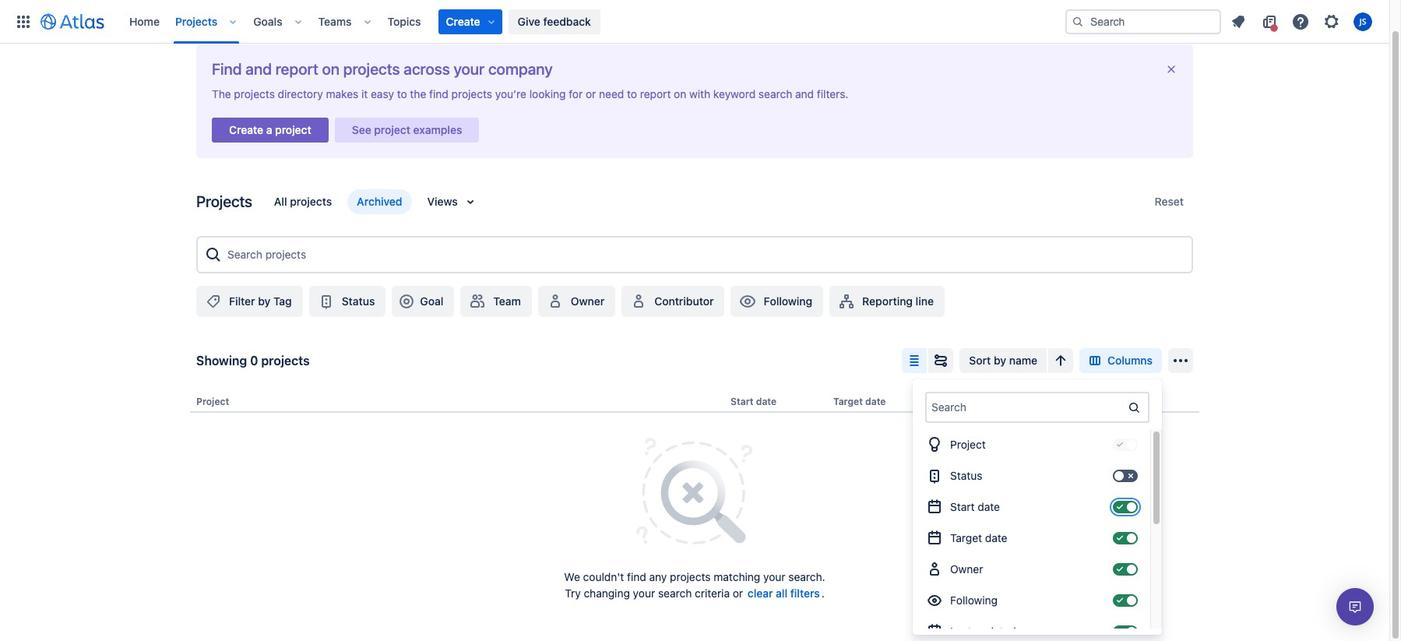 Task type: vqa. For each thing, say whether or not it's contained in the screenshot.
dialog
no



Task type: describe. For each thing, give the bounding box(es) containing it.
0 vertical spatial search field
[[1066, 9, 1221, 34]]

projects inside button
[[290, 195, 332, 208]]

for
[[569, 87, 583, 100]]

1 horizontal spatial last updated
[[1102, 396, 1162, 407]]

all
[[274, 195, 287, 208]]

or for criteria
[[733, 586, 743, 600]]

tag
[[273, 294, 292, 308]]

we couldn't find any projects matching your search. try changing your search criteria or clear all filters .
[[564, 570, 825, 600]]

columns button
[[1080, 348, 1162, 373]]

status inside button
[[342, 294, 375, 308]]

a
[[266, 123, 272, 136]]

projects up it
[[343, 60, 400, 78]]

company
[[488, 60, 553, 78]]

give feedback
[[518, 14, 591, 28]]

more options image
[[1172, 351, 1190, 370]]

easy
[[371, 87, 394, 100]]

columns
[[1108, 354, 1153, 367]]

views
[[427, 195, 458, 208]]

looking
[[530, 87, 566, 100]]

filter
[[229, 294, 255, 308]]

notifications image
[[1229, 12, 1248, 31]]

clear
[[748, 587, 773, 600]]

display as list image
[[905, 351, 924, 370]]

showing
[[196, 354, 247, 368]]

all
[[776, 587, 788, 600]]

following image
[[739, 292, 758, 311]]

switch to... image
[[14, 12, 33, 31]]

1 vertical spatial owner
[[946, 396, 976, 407]]

1 to from the left
[[397, 87, 407, 100]]

teams link
[[314, 9, 356, 34]]

project inside the see project examples button
[[374, 123, 411, 136]]

need
[[599, 87, 624, 100]]

changing
[[584, 586, 630, 600]]

topics link
[[383, 9, 426, 34]]

1 horizontal spatial and
[[795, 87, 814, 100]]

2 vertical spatial your
[[633, 586, 655, 600]]

search inside "we couldn't find any projects matching your search. try changing your search criteria or clear all filters ."
[[658, 586, 692, 600]]

contributor button
[[622, 286, 725, 317]]

directory
[[278, 87, 323, 100]]

topics
[[388, 14, 421, 28]]

1 vertical spatial on
[[674, 87, 687, 100]]

help image
[[1292, 12, 1310, 31]]

home link
[[125, 9, 164, 34]]

status button
[[309, 286, 386, 317]]

0 horizontal spatial and
[[246, 60, 272, 78]]

couldn't
[[583, 570, 624, 584]]

0 vertical spatial start date
[[731, 396, 777, 407]]

0 vertical spatial last
[[1102, 396, 1122, 407]]

with
[[689, 87, 711, 100]]

you're
[[495, 87, 527, 100]]

contributor
[[655, 294, 714, 308]]

your for search.
[[763, 570, 786, 584]]

clear all filters button
[[746, 585, 822, 604]]

teams
[[318, 14, 352, 28]]

banner containing home
[[0, 0, 1390, 44]]

see project examples
[[352, 123, 462, 136]]

showing 0 projects
[[196, 354, 310, 368]]

find inside "we couldn't find any projects matching your search. try changing your search criteria or clear all filters ."
[[627, 570, 646, 584]]

feedback
[[543, 14, 591, 28]]

sort by name button
[[960, 348, 1047, 373]]

archived
[[357, 195, 402, 208]]

it
[[361, 87, 368, 100]]

home
[[129, 14, 160, 28]]

1 vertical spatial projects
[[196, 192, 252, 210]]

1 horizontal spatial updated
[[1124, 396, 1162, 407]]

create for create
[[446, 14, 480, 28]]

all projects
[[274, 195, 332, 208]]

projects link
[[171, 9, 222, 34]]

see
[[352, 123, 371, 136]]

team button
[[461, 286, 532, 317]]

1 vertical spatial search field
[[927, 393, 1125, 421]]

.
[[822, 586, 825, 600]]

settings image
[[1323, 12, 1341, 31]]

following inside button
[[764, 294, 813, 308]]

by for sort
[[994, 354, 1006, 367]]

open intercom messenger image
[[1346, 597, 1365, 616]]

create a project button
[[212, 113, 329, 147]]

sort
[[969, 354, 991, 367]]

0 horizontal spatial find
[[429, 87, 449, 100]]

goal
[[420, 294, 443, 308]]

create button
[[438, 9, 502, 34]]

filter by tag
[[229, 294, 292, 308]]

reverse sort order image
[[1052, 351, 1070, 370]]

views button
[[418, 189, 489, 214]]

criteria
[[695, 586, 730, 600]]

0 vertical spatial report
[[275, 60, 318, 78]]

see project examples button
[[335, 113, 479, 147]]

give
[[518, 14, 540, 28]]

try
[[565, 586, 581, 600]]



Task type: locate. For each thing, give the bounding box(es) containing it.
1 horizontal spatial last
[[1102, 396, 1122, 407]]

start date
[[731, 396, 777, 407], [950, 500, 1000, 513]]

create inside popup button
[[446, 14, 480, 28]]

create for create a project
[[229, 123, 263, 136]]

close banner image
[[1165, 63, 1178, 76]]

to right need
[[627, 87, 637, 100]]

or
[[586, 87, 596, 100], [733, 586, 743, 600]]

the projects directory makes it easy to the find projects you're looking for or need to report on with keyword search and filters.
[[212, 87, 849, 100]]

search right keyword at right top
[[759, 87, 792, 100]]

1 horizontal spatial search
[[759, 87, 792, 100]]

top element
[[9, 0, 1066, 43]]

find left any
[[627, 570, 646, 584]]

0 horizontal spatial create
[[229, 123, 263, 136]]

0 vertical spatial your
[[454, 60, 485, 78]]

makes
[[326, 87, 359, 100]]

target date
[[834, 396, 886, 407], [950, 531, 1008, 544]]

search image
[[1072, 15, 1084, 28]]

0 horizontal spatial start
[[731, 396, 754, 407]]

and right find
[[246, 60, 272, 78]]

goals
[[253, 14, 282, 28]]

all projects button
[[265, 189, 341, 214]]

start
[[731, 396, 754, 407], [950, 500, 975, 513]]

projects right home
[[175, 14, 218, 28]]

following
[[764, 294, 813, 308], [992, 396, 1036, 407], [950, 594, 998, 607]]

filters.
[[817, 87, 849, 100]]

by inside filter by tag button
[[258, 294, 271, 308]]

1 vertical spatial last
[[950, 625, 972, 638]]

1 vertical spatial report
[[640, 87, 671, 100]]

1 vertical spatial by
[[994, 354, 1006, 367]]

display as timeline image
[[932, 351, 951, 370]]

project inside create a project button
[[275, 123, 311, 136]]

date
[[756, 396, 777, 407], [865, 396, 886, 407], [978, 500, 1000, 513], [985, 531, 1008, 544]]

0 horizontal spatial project
[[196, 396, 229, 407]]

and
[[246, 60, 272, 78], [795, 87, 814, 100]]

on
[[322, 60, 340, 78], [674, 87, 687, 100]]

0 horizontal spatial project
[[275, 123, 311, 136]]

tag image
[[204, 292, 223, 311]]

target
[[834, 396, 863, 407], [950, 531, 982, 544]]

reporting line button
[[830, 286, 945, 317]]

1 horizontal spatial find
[[627, 570, 646, 584]]

by right sort
[[994, 354, 1006, 367]]

reset button
[[1146, 189, 1193, 214]]

or right for
[[586, 87, 596, 100]]

by left tag
[[258, 294, 271, 308]]

1 horizontal spatial start
[[950, 500, 975, 513]]

account image
[[1354, 12, 1373, 31]]

0 vertical spatial or
[[586, 87, 596, 100]]

reporting
[[862, 294, 913, 308]]

0 horizontal spatial search
[[658, 586, 692, 600]]

projects
[[343, 60, 400, 78], [234, 87, 275, 100], [451, 87, 492, 100], [290, 195, 332, 208], [261, 354, 310, 368], [670, 570, 711, 584]]

0 horizontal spatial last updated
[[950, 625, 1016, 638]]

Search projects field
[[223, 241, 1186, 269]]

projects up search projects 'icon'
[[196, 192, 252, 210]]

0 horizontal spatial report
[[275, 60, 318, 78]]

0 horizontal spatial on
[[322, 60, 340, 78]]

1 vertical spatial or
[[733, 586, 743, 600]]

projects inside top element
[[175, 14, 218, 28]]

0 vertical spatial on
[[322, 60, 340, 78]]

1 horizontal spatial start date
[[950, 500, 1000, 513]]

1 project from the left
[[275, 123, 311, 136]]

project
[[196, 396, 229, 407], [950, 438, 986, 451]]

last updated
[[1102, 396, 1162, 407], [950, 625, 1016, 638]]

line
[[916, 294, 934, 308]]

0 vertical spatial by
[[258, 294, 271, 308]]

filter by tag button
[[196, 286, 303, 317]]

0 vertical spatial and
[[246, 60, 272, 78]]

your
[[454, 60, 485, 78], [763, 570, 786, 584], [633, 586, 655, 600]]

0 horizontal spatial last
[[950, 625, 972, 638]]

0 vertical spatial updated
[[1124, 396, 1162, 407]]

search down any
[[658, 586, 692, 600]]

0 horizontal spatial your
[[454, 60, 485, 78]]

owner
[[571, 294, 605, 308], [946, 396, 976, 407], [950, 562, 983, 576]]

filters
[[790, 587, 820, 600]]

0 vertical spatial owner
[[571, 294, 605, 308]]

search projects image
[[204, 245, 223, 264]]

status image
[[317, 292, 336, 311]]

or down matching
[[733, 586, 743, 600]]

to
[[397, 87, 407, 100], [627, 87, 637, 100]]

1 vertical spatial and
[[795, 87, 814, 100]]

goals link
[[249, 9, 287, 34]]

0 vertical spatial search
[[759, 87, 792, 100]]

name
[[1009, 354, 1038, 367]]

1 horizontal spatial create
[[446, 14, 480, 28]]

0 horizontal spatial target
[[834, 396, 863, 407]]

Search field
[[1066, 9, 1221, 34], [927, 393, 1125, 421]]

1 vertical spatial target
[[950, 531, 982, 544]]

0
[[250, 354, 258, 368]]

find and report on projects across your company
[[212, 60, 553, 78]]

0 horizontal spatial by
[[258, 294, 271, 308]]

we
[[564, 570, 580, 584]]

on left with
[[674, 87, 687, 100]]

0 horizontal spatial to
[[397, 87, 407, 100]]

sort by name
[[969, 354, 1038, 367]]

0 vertical spatial start
[[731, 396, 754, 407]]

project right a
[[275, 123, 311, 136]]

projects
[[175, 14, 218, 28], [196, 192, 252, 210]]

2 to from the left
[[627, 87, 637, 100]]

1 vertical spatial your
[[763, 570, 786, 584]]

by for filter
[[258, 294, 271, 308]]

0 vertical spatial last updated
[[1102, 396, 1162, 407]]

0 vertical spatial target
[[834, 396, 863, 407]]

reporting line
[[862, 294, 934, 308]]

project right see
[[374, 123, 411, 136]]

1 vertical spatial start date
[[950, 500, 1000, 513]]

across
[[404, 60, 450, 78]]

2 horizontal spatial your
[[763, 570, 786, 584]]

1 horizontal spatial report
[[640, 87, 671, 100]]

1 vertical spatial following
[[992, 396, 1036, 407]]

1 horizontal spatial to
[[627, 87, 637, 100]]

projects right 0
[[261, 354, 310, 368]]

find right the
[[429, 87, 449, 100]]

0 horizontal spatial start date
[[731, 396, 777, 407]]

1 horizontal spatial target
[[950, 531, 982, 544]]

1 horizontal spatial your
[[633, 586, 655, 600]]

create inside button
[[229, 123, 263, 136]]

banner
[[0, 0, 1390, 44]]

matching
[[714, 570, 760, 584]]

keyword
[[713, 87, 756, 100]]

1 vertical spatial status
[[950, 469, 983, 482]]

1 horizontal spatial project
[[950, 438, 986, 451]]

goal button
[[392, 286, 454, 317]]

0 vertical spatial create
[[446, 14, 480, 28]]

the
[[410, 87, 426, 100]]

1 vertical spatial create
[[229, 123, 263, 136]]

on up makes
[[322, 60, 340, 78]]

projects right the
[[234, 87, 275, 100]]

or inside "we couldn't find any projects matching your search. try changing your search criteria or clear all filters ."
[[733, 586, 743, 600]]

give feedback button
[[508, 9, 600, 34]]

team
[[493, 294, 521, 308]]

following button
[[731, 286, 824, 317]]

your right across
[[454, 60, 485, 78]]

your for company
[[454, 60, 485, 78]]

1 vertical spatial target date
[[950, 531, 1008, 544]]

search.
[[789, 570, 825, 584]]

0 vertical spatial projects
[[175, 14, 218, 28]]

the
[[212, 87, 231, 100]]

by
[[258, 294, 271, 308], [994, 354, 1006, 367]]

projects left "you're" on the left of page
[[451, 87, 492, 100]]

1 vertical spatial start
[[950, 500, 975, 513]]

report
[[275, 60, 318, 78], [640, 87, 671, 100]]

any
[[649, 570, 667, 584]]

0 horizontal spatial updated
[[975, 625, 1016, 638]]

1 vertical spatial last updated
[[950, 625, 1016, 638]]

search field down name
[[927, 393, 1125, 421]]

projects inside "we couldn't find any projects matching your search. try changing your search criteria or clear all filters ."
[[670, 570, 711, 584]]

1 horizontal spatial status
[[950, 469, 983, 482]]

project
[[275, 123, 311, 136], [374, 123, 411, 136]]

last
[[1102, 396, 1122, 407], [950, 625, 972, 638]]

1 vertical spatial updated
[[975, 625, 1016, 638]]

status
[[342, 294, 375, 308], [950, 469, 983, 482]]

and left filters.
[[795, 87, 814, 100]]

1 vertical spatial project
[[950, 438, 986, 451]]

2 vertical spatial following
[[950, 594, 998, 607]]

1 horizontal spatial target date
[[950, 531, 1008, 544]]

by inside sort by name popup button
[[994, 354, 1006, 367]]

1 vertical spatial search
[[658, 586, 692, 600]]

2 vertical spatial owner
[[950, 562, 983, 576]]

1 horizontal spatial on
[[674, 87, 687, 100]]

projects up criteria
[[670, 570, 711, 584]]

reset
[[1155, 195, 1184, 208]]

projects right all
[[290, 195, 332, 208]]

or for for
[[586, 87, 596, 100]]

create a project
[[229, 123, 311, 136]]

find
[[212, 60, 242, 78]]

owner button
[[538, 286, 616, 317]]

0 vertical spatial project
[[196, 396, 229, 407]]

examples
[[413, 123, 462, 136]]

0 vertical spatial find
[[429, 87, 449, 100]]

0 vertical spatial status
[[342, 294, 375, 308]]

0 horizontal spatial target date
[[834, 396, 886, 407]]

updated
[[1124, 396, 1162, 407], [975, 625, 1016, 638]]

create right topics at left
[[446, 14, 480, 28]]

1 horizontal spatial project
[[374, 123, 411, 136]]

owner inside button
[[571, 294, 605, 308]]

create left a
[[229, 123, 263, 136]]

search field up close banner image
[[1066, 9, 1221, 34]]

find
[[429, 87, 449, 100], [627, 570, 646, 584]]

0 vertical spatial following
[[764, 294, 813, 308]]

report right need
[[640, 87, 671, 100]]

your up the all
[[763, 570, 786, 584]]

0 vertical spatial target date
[[834, 396, 886, 407]]

report up directory
[[275, 60, 318, 78]]

0 horizontal spatial status
[[342, 294, 375, 308]]

1 horizontal spatial or
[[733, 586, 743, 600]]

0 horizontal spatial or
[[586, 87, 596, 100]]

1 vertical spatial find
[[627, 570, 646, 584]]

archived button
[[348, 189, 412, 214]]

your down any
[[633, 586, 655, 600]]

to left the
[[397, 87, 407, 100]]

1 horizontal spatial by
[[994, 354, 1006, 367]]

2 project from the left
[[374, 123, 411, 136]]



